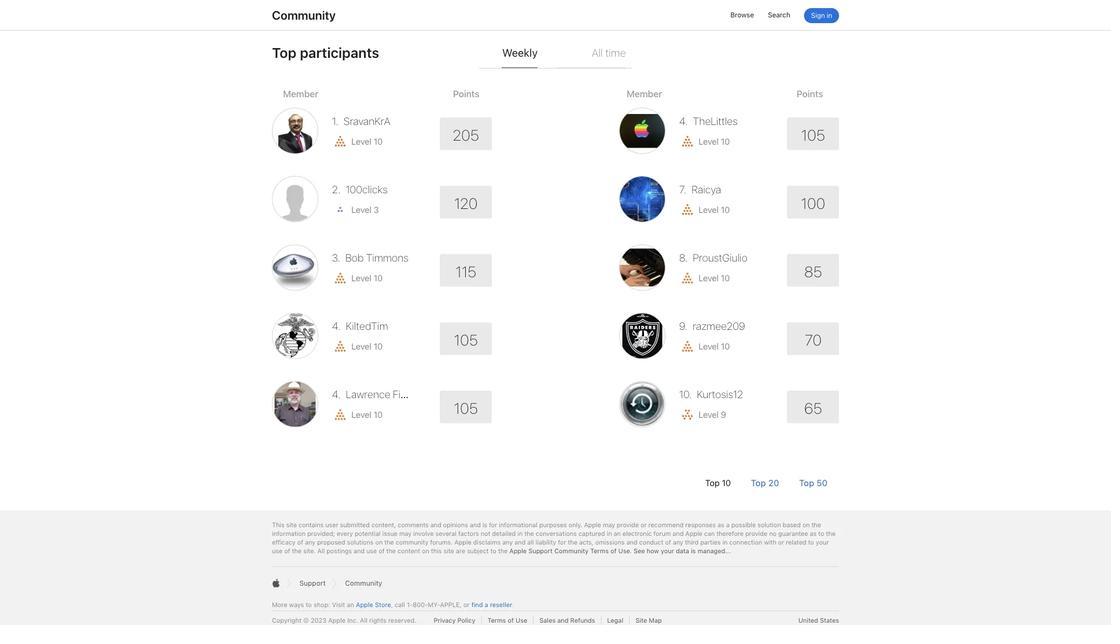 Task type: vqa. For each thing, say whether or not it's contained in the screenshot.
available.
no



Task type: describe. For each thing, give the bounding box(es) containing it.
1. sravankra
[[332, 115, 391, 128]]

raicya image
[[620, 176, 666, 222]]

lawrence finch button
[[343, 389, 418, 401]]

all time
[[592, 46, 626, 59]]

conduct
[[639, 538, 664, 546]]

can
[[705, 530, 715, 537]]

disclaims
[[473, 538, 501, 546]]

provided;
[[307, 530, 335, 537]]

0 horizontal spatial site
[[286, 521, 297, 529]]

electronic
[[623, 530, 652, 537]]

9. razmee209
[[680, 320, 745, 333]]

0 vertical spatial for
[[489, 521, 497, 529]]

10 image for lawrence finch
[[332, 408, 348, 422]]

800-
[[413, 601, 428, 609]]

and right "sales"
[[558, 617, 569, 624]]

reserved.
[[388, 617, 417, 624]]

sales
[[540, 617, 556, 624]]

and down recommend
[[673, 530, 684, 537]]

site map
[[636, 617, 662, 624]]

205
[[453, 126, 479, 144]]

terms of use
[[488, 617, 528, 624]]

1 member from the left
[[283, 88, 318, 99]]

top participants tab list
[[479, 40, 632, 71]]

bob timmons image
[[272, 245, 318, 291]]

105 for thelittles
[[801, 126, 826, 144]]

10 image for 105
[[332, 339, 348, 354]]

postings
[[327, 547, 352, 555]]

top 20 button
[[743, 476, 788, 489]]

2 vertical spatial all
[[360, 617, 368, 624]]

2. 100clicks
[[332, 184, 388, 196]]

120
[[454, 194, 478, 213]]

apple down the visit
[[328, 617, 346, 624]]

level 10 for lawrence
[[351, 410, 383, 420]]

raicya button
[[689, 184, 721, 196]]

finch
[[393, 389, 418, 401]]

7. raicya
[[680, 184, 721, 196]]

,
[[391, 601, 393, 609]]

level 10 for bob
[[351, 273, 383, 283]]

connection
[[730, 538, 763, 546]]

participants
[[300, 45, 379, 61]]

2 member from the left
[[627, 88, 662, 99]]

10.
[[680, 389, 692, 401]]

issue
[[382, 530, 398, 537]]

copyright © 2023 apple inc. all rights reserved.
[[272, 617, 417, 624]]

1 vertical spatial as
[[810, 530, 817, 537]]

sign in
[[812, 11, 833, 20]]

to right the related at the bottom right of the page
[[809, 538, 815, 546]]

all
[[528, 538, 534, 546]]

main content containing 205
[[259, 0, 852, 493]]

1 vertical spatial may
[[399, 530, 412, 537]]

in down informational
[[518, 530, 523, 537]]

0 vertical spatial support
[[529, 547, 553, 555]]

8.
[[680, 252, 688, 264]]

of down forum
[[665, 538, 671, 546]]

responses
[[686, 521, 716, 529]]

0 horizontal spatial terms
[[488, 617, 506, 624]]

1-
[[407, 601, 413, 609]]

top participants
[[272, 45, 379, 61]]

united states link
[[799, 617, 840, 624]]

apple up are
[[455, 538, 472, 546]]

4. for 4. lawrence finch
[[332, 389, 341, 401]]

united states
[[799, 617, 840, 624]]

recommend
[[649, 521, 684, 529]]

terms of use link
[[488, 616, 534, 625]]

and down solutions
[[354, 547, 365, 555]]

proposed
[[317, 538, 345, 546]]

breadcrumbs navigation
[[272, 567, 840, 600]]

detailed
[[492, 530, 516, 537]]

1 points from the left
[[453, 88, 480, 99]]

united
[[799, 617, 819, 624]]

find a reseller link
[[472, 601, 513, 609]]

and up several
[[431, 521, 442, 529]]

copyright
[[272, 617, 302, 624]]

time
[[606, 46, 626, 59]]

raicya
[[692, 184, 721, 196]]

top for top 20
[[751, 478, 766, 488]]

level 10 for raicya
[[699, 204, 730, 215]]

kiltedtim
[[346, 320, 388, 333]]

1 horizontal spatial for
[[558, 538, 566, 546]]

1 vertical spatial on
[[375, 538, 383, 546]]

search
[[768, 11, 791, 19]]

more ways to shop: visit an apple store , call                     1-800-my-apple, or find a reseller .
[[272, 601, 514, 609]]

call
[[395, 601, 405, 609]]

105 for lawrence finch
[[454, 400, 478, 418]]

thelittles image
[[620, 108, 666, 154]]

user
[[326, 521, 338, 529]]

70
[[805, 331, 822, 349]]

1 vertical spatial provide
[[746, 530, 768, 537]]

0 horizontal spatial community
[[272, 8, 336, 22]]

find
[[472, 601, 483, 609]]

4. kiltedtim
[[332, 320, 388, 333]]

to right the ways on the bottom of page
[[306, 601, 312, 609]]

top 10 button
[[697, 478, 740, 488]]

a inside this site contains user submitted content, comments and opinions and is for informational purposes                     only. apple may provide or recommend responses as a possible solution based on the information                     provided; every potential issue may involve several factors not detailed in the conversations                     captured in an electronic forum and apple can therefore provide no guarantee as to the efficacy of                     any proposed solutions on the community forums. apple disclaims any and all liability for the acts,                     omissions and conduct of any third parties in connection with or related to your use of the site.                     all postings and use of the content on this site are subject to the
[[726, 521, 730, 529]]

to right guarantee
[[819, 530, 825, 537]]

2 horizontal spatial community
[[555, 547, 589, 555]]

weekly link
[[502, 40, 538, 68]]

lawrence
[[346, 389, 391, 401]]

sravankra image
[[272, 108, 318, 154]]

site map link
[[636, 616, 662, 625]]

content
[[398, 547, 420, 555]]

see how your data is managed... link
[[634, 547, 731, 555]]

kurtosis12 button
[[695, 389, 743, 401]]

parties
[[701, 538, 721, 546]]

2 use from the left
[[367, 547, 377, 555]]

sravankra
[[344, 115, 391, 128]]

1 vertical spatial your
[[661, 547, 674, 555]]

top 10
[[706, 478, 731, 488]]

of down issue
[[379, 547, 385, 555]]

10. kurtosis12
[[680, 389, 743, 401]]

top 50
[[800, 478, 828, 488]]

apple left store
[[356, 601, 373, 609]]

how
[[647, 547, 659, 555]]

are
[[456, 547, 465, 555]]

map
[[649, 617, 662, 624]]

1.
[[332, 115, 339, 128]]

9.
[[680, 320, 688, 333]]

in up omissions
[[607, 530, 612, 537]]

10 image for raicya
[[680, 202, 696, 217]]

10
[[722, 478, 731, 488]]

0 vertical spatial on
[[803, 521, 810, 529]]

in down therefore
[[723, 538, 728, 546]]

every
[[337, 530, 353, 537]]

comments
[[398, 521, 429, 529]]

proustgiulio button
[[691, 252, 748, 264]]

3 image
[[332, 202, 348, 217]]

potential
[[355, 530, 381, 537]]

bob
[[345, 252, 364, 264]]

thelittles button
[[691, 115, 738, 128]]

top for top 10
[[706, 478, 720, 488]]

0 horizontal spatial provide
[[617, 521, 639, 529]]

4. thelittles
[[680, 115, 738, 128]]

4. lawrence finch
[[332, 389, 418, 401]]

100
[[801, 194, 826, 213]]

3 any from the left
[[673, 538, 684, 546]]

1 horizontal spatial .
[[630, 547, 632, 555]]

and up factors
[[470, 521, 481, 529]]

of down omissions
[[611, 547, 617, 555]]

see
[[634, 547, 645, 555]]

legal link
[[608, 616, 630, 625]]

2 any from the left
[[503, 538, 513, 546]]

possible
[[732, 521, 756, 529]]

level 10 for proustgiulio
[[699, 273, 730, 283]]

kurtosis12
[[697, 389, 743, 401]]



Task type: locate. For each thing, give the bounding box(es) containing it.
of down information at the left of page
[[297, 538, 303, 546]]

10 image down the 8.
[[680, 271, 696, 285]]

community
[[272, 8, 336, 22], [555, 547, 589, 555], [345, 579, 382, 588]]

any down detailed
[[503, 538, 513, 546]]

0 vertical spatial all
[[592, 46, 603, 59]]

community up 'top participants'
[[272, 8, 336, 22]]

contains
[[299, 521, 324, 529]]

1 vertical spatial a
[[485, 601, 489, 609]]

0 vertical spatial or
[[641, 521, 647, 529]]

apple support community terms of use . see how your data is managed...
[[510, 547, 731, 555]]

all right 'inc.' at the left of page
[[360, 617, 368, 624]]

1 horizontal spatial is
[[691, 547, 696, 555]]

1 10 image from the top
[[332, 271, 348, 285]]

2 vertical spatial community
[[345, 579, 382, 588]]

1 vertical spatial use
[[516, 617, 528, 624]]

on right "based" on the bottom right
[[803, 521, 810, 529]]

0 vertical spatial an
[[614, 530, 621, 537]]

level 10 down thelittles button
[[699, 136, 730, 147]]

0 vertical spatial community
[[272, 8, 336, 22]]

0 horizontal spatial points
[[453, 88, 480, 99]]

2 10 image from the top
[[332, 339, 348, 354]]

0 horizontal spatial any
[[305, 538, 316, 546]]

2 vertical spatial 105
[[454, 400, 478, 418]]

top left 50 on the bottom of the page
[[800, 478, 815, 488]]

kiltedtim button
[[343, 320, 388, 333]]

9 image
[[680, 408, 696, 422]]

to down disclaims
[[491, 547, 497, 555]]

your
[[816, 538, 829, 546], [661, 547, 674, 555]]

0 horizontal spatial or
[[464, 601, 470, 609]]

1 vertical spatial is
[[691, 547, 696, 555]]

inc.
[[347, 617, 358, 624]]

1 horizontal spatial any
[[503, 538, 513, 546]]

member up thelittles 'image'
[[627, 88, 662, 99]]

provide
[[617, 521, 639, 529], [746, 530, 768, 537]]

support inside breadcrumbs navigation
[[300, 579, 326, 588]]

razmee209 image
[[620, 313, 666, 359]]

level 10 down the raicya
[[699, 204, 730, 215]]

10 image for razmee209
[[680, 339, 696, 354]]

of down "reseller"
[[508, 617, 514, 624]]

informational
[[499, 521, 538, 529]]

any up site.
[[305, 538, 316, 546]]

2 vertical spatial or
[[464, 601, 470, 609]]

or up electronic
[[641, 521, 647, 529]]

0 vertical spatial a
[[726, 521, 730, 529]]

use down efficacy
[[272, 547, 283, 555]]

purposes
[[539, 521, 567, 529]]

states
[[820, 617, 840, 624]]

©
[[303, 617, 309, 624]]

1 vertical spatial an
[[347, 601, 354, 609]]

community down acts,
[[555, 547, 589, 555]]

4. left thelittles button
[[680, 115, 688, 128]]

not
[[481, 530, 491, 537]]

forums.
[[430, 538, 453, 546]]

top left the 20
[[751, 478, 766, 488]]

2.
[[332, 184, 341, 196]]

10 image
[[332, 134, 348, 149], [680, 134, 696, 149], [680, 202, 696, 217], [680, 271, 696, 285], [680, 339, 696, 354], [332, 408, 348, 422]]

community link up apple store link
[[345, 579, 382, 588]]

0 horizontal spatial use
[[516, 617, 528, 624]]

1 horizontal spatial points
[[797, 88, 824, 99]]

of down efficacy
[[284, 547, 290, 555]]

terms down omissions
[[591, 547, 609, 555]]

an right the visit
[[347, 601, 354, 609]]

10 image
[[332, 271, 348, 285], [332, 339, 348, 354]]

1 vertical spatial site
[[444, 547, 454, 555]]

20
[[769, 478, 780, 488]]

on left the "this"
[[422, 547, 430, 555]]

for down 'conversations'
[[558, 538, 566, 546]]

may up community
[[399, 530, 412, 537]]

3. bob timmons
[[332, 252, 409, 264]]

1 horizontal spatial use
[[367, 547, 377, 555]]

browse
[[731, 11, 754, 19]]

0 vertical spatial site
[[286, 521, 297, 529]]

1 horizontal spatial support
[[529, 547, 553, 555]]

0 vertical spatial your
[[816, 538, 829, 546]]

1 horizontal spatial on
[[422, 547, 430, 555]]

2023
[[311, 617, 327, 624]]

0 horizontal spatial an
[[347, 601, 354, 609]]

1 vertical spatial all
[[318, 547, 325, 555]]

proustgiulio image
[[620, 245, 666, 291]]

0 horizontal spatial support
[[300, 579, 326, 588]]

0 horizontal spatial is
[[483, 521, 487, 529]]

0 horizontal spatial your
[[661, 547, 674, 555]]

a right the "find"
[[485, 601, 489, 609]]

sales and                         refunds
[[540, 617, 595, 624]]

apple up third
[[686, 530, 703, 537]]

0 vertical spatial 10 image
[[332, 271, 348, 285]]

lawrence finch image
[[272, 381, 318, 428]]

1 vertical spatial 10 image
[[332, 339, 348, 354]]

4. for 4. thelittles
[[680, 115, 688, 128]]

1 horizontal spatial an
[[614, 530, 621, 537]]

as up therefore
[[718, 521, 725, 529]]

2 horizontal spatial on
[[803, 521, 810, 529]]

community link up 'top participants'
[[272, 8, 336, 22]]

provide up electronic
[[617, 521, 639, 529]]

level 9
[[699, 410, 726, 420]]

. left see
[[630, 547, 632, 555]]

support down the liability
[[529, 547, 553, 555]]

1 use from the left
[[272, 547, 283, 555]]

4. left lawrence
[[332, 389, 341, 401]]

1 horizontal spatial a
[[726, 521, 730, 529]]

in right "sign"
[[827, 11, 833, 20]]

0 vertical spatial use
[[619, 547, 630, 555]]

all inside this site contains user submitted content, comments and opinions and is for informational purposes                     only. apple may provide or recommend responses as a possible solution based on the information                     provided; every potential issue may involve several factors not detailed in the conversations                     captured in an electronic forum and apple can therefore provide no guarantee as to the efficacy of                     any proposed solutions on the community forums. apple disclaims any and all liability for the acts,                     omissions and conduct of any third parties in connection with or related to your use of the site.                     all postings and use of the content on this site are subject to the
[[318, 547, 325, 555]]

0 horizontal spatial use
[[272, 547, 283, 555]]

an up omissions
[[614, 530, 621, 537]]

1 horizontal spatial all
[[360, 617, 368, 624]]

10 image for thelittles
[[680, 134, 696, 149]]

or
[[641, 521, 647, 529], [778, 538, 785, 546], [464, 601, 470, 609]]

1 vertical spatial terms
[[488, 617, 506, 624]]

store
[[375, 601, 391, 609]]

support link
[[300, 579, 326, 588]]

all inside top participants tab list
[[592, 46, 603, 59]]

0 horizontal spatial may
[[399, 530, 412, 537]]

0 horizontal spatial on
[[375, 538, 383, 546]]

1 vertical spatial 105
[[454, 331, 478, 349]]

use left see
[[619, 547, 630, 555]]

1 vertical spatial for
[[558, 538, 566, 546]]

all left the time
[[592, 46, 603, 59]]

your right the related at the bottom right of the page
[[816, 538, 829, 546]]

.
[[630, 547, 632, 555], [513, 601, 514, 609]]

1 vertical spatial community
[[555, 547, 589, 555]]

site down forums.
[[444, 547, 454, 555]]

0 vertical spatial may
[[603, 521, 615, 529]]

subject
[[467, 547, 489, 555]]

105
[[801, 126, 826, 144], [454, 331, 478, 349], [454, 400, 478, 418]]

solution
[[758, 521, 781, 529]]

0 vertical spatial terms
[[591, 547, 609, 555]]

for up not
[[489, 521, 497, 529]]

browse link
[[731, 9, 754, 21]]

a up therefore
[[726, 521, 730, 529]]

105 for kiltedtim
[[454, 331, 478, 349]]

2 points from the left
[[797, 88, 824, 99]]

all right site.
[[318, 547, 325, 555]]

level 10 down lawrence
[[351, 410, 383, 420]]

efficacy
[[272, 538, 296, 546]]

sales and                         refunds link
[[540, 616, 602, 625]]

1 horizontal spatial as
[[810, 530, 817, 537]]

1 vertical spatial or
[[778, 538, 785, 546]]

ways
[[289, 601, 304, 609]]

your right how at the right bottom
[[661, 547, 674, 555]]

10 image down 1.
[[332, 134, 348, 149]]

on
[[803, 521, 810, 529], [375, 538, 383, 546], [422, 547, 430, 555]]

level 10 down 9. razmee209
[[699, 341, 730, 352]]

top left participants on the left
[[272, 45, 296, 61]]

1 horizontal spatial terms
[[591, 547, 609, 555]]

0 horizontal spatial .
[[513, 601, 514, 609]]

apple
[[584, 521, 601, 529], [686, 530, 703, 537], [455, 538, 472, 546], [510, 547, 527, 555], [356, 601, 373, 609], [328, 617, 346, 624]]

kiltedtim image
[[272, 313, 318, 359]]

content,
[[372, 521, 396, 529]]

1 vertical spatial community link
[[345, 579, 382, 588]]

support up shop:
[[300, 579, 326, 588]]

this
[[431, 547, 442, 555]]

your inside this site contains user submitted content, comments and opinions and is for informational purposes                     only. apple may provide or recommend responses as a possible solution based on the information                     provided; every potential issue may involve several factors not detailed in the conversations                     captured in an electronic forum and apple can therefore provide no guarantee as to the efficacy of                     any proposed solutions on the community forums. apple disclaims any and all liability for the acts,                     omissions and conduct of any third parties in connection with or related to your use of the site.                     all postings and use of the content on this site are subject to the
[[816, 538, 829, 546]]

0 vertical spatial community link
[[272, 8, 336, 22]]

1 horizontal spatial may
[[603, 521, 615, 529]]

bob timmons button
[[343, 252, 409, 264]]

10 image for proustgiulio
[[680, 271, 696, 285]]

is up not
[[483, 521, 487, 529]]

0 horizontal spatial for
[[489, 521, 497, 529]]

or right with
[[778, 538, 785, 546]]

apple,
[[440, 601, 462, 609]]

0 vertical spatial 4.
[[680, 115, 688, 128]]

visit
[[332, 601, 345, 609]]

1 horizontal spatial member
[[627, 88, 662, 99]]

level 10 for sravankra
[[351, 136, 383, 147]]

and down electronic
[[627, 538, 638, 546]]

2 vertical spatial 4.
[[332, 389, 341, 401]]

4. left kiltedtim button in the bottom of the page
[[332, 320, 341, 333]]

top left 10 at the right of the page
[[706, 478, 720, 488]]

member up sravankra image
[[283, 88, 318, 99]]

weekly
[[502, 46, 538, 59]]

7.
[[680, 184, 687, 196]]

0 vertical spatial provide
[[617, 521, 639, 529]]

0 horizontal spatial member
[[283, 88, 318, 99]]

1 horizontal spatial your
[[816, 538, 829, 546]]

10 image down lawrence
[[332, 408, 348, 422]]

an inside this site contains user submitted content, comments and opinions and is for informational purposes                     only. apple may provide or recommend responses as a possible solution based on the information                     provided; every potential issue may involve several factors not detailed in the conversations                     captured in an electronic forum and apple can therefore provide no guarantee as to the efficacy of                     any proposed solutions on the community forums. apple disclaims any and all liability for the acts,                     omissions and conduct of any third parties in connection with or related to your use of the site.                     all postings and use of the content on this site are subject to the
[[614, 530, 621, 537]]

for
[[489, 521, 497, 529], [558, 538, 566, 546]]

10 image down 9.
[[680, 339, 696, 354]]

information
[[272, 530, 306, 537]]

community inside breadcrumbs navigation
[[345, 579, 382, 588]]

1 vertical spatial .
[[513, 601, 514, 609]]

use
[[619, 547, 630, 555], [516, 617, 528, 624]]

top 20
[[751, 478, 780, 488]]

use down solutions
[[367, 547, 377, 555]]

may up omissions
[[603, 521, 615, 529]]

several
[[436, 530, 457, 537]]

100clicks image
[[272, 176, 318, 222]]

top
[[272, 45, 296, 61], [706, 478, 720, 488], [751, 478, 766, 488], [800, 478, 815, 488]]

0 horizontal spatial community link
[[272, 8, 336, 22]]

member
[[283, 88, 318, 99], [627, 88, 662, 99]]

data
[[676, 547, 689, 555]]

apple support community terms of use link
[[510, 547, 630, 555]]

. up the terms of use link
[[513, 601, 514, 609]]

search link
[[768, 9, 791, 21]]

0 vertical spatial as
[[718, 521, 725, 529]]

my-
[[428, 601, 440, 609]]

1 horizontal spatial or
[[641, 521, 647, 529]]

rights
[[369, 617, 387, 624]]

based
[[783, 521, 801, 529]]

1 horizontal spatial use
[[619, 547, 630, 555]]

with
[[764, 538, 777, 546]]

level 10 for razmee209
[[699, 341, 730, 352]]

top for top 50
[[800, 478, 815, 488]]

provide up 'connection' at the right bottom of the page
[[746, 530, 768, 537]]

apple up "captured"
[[584, 521, 601, 529]]

0 horizontal spatial a
[[485, 601, 489, 609]]

level 10 down 3. bob timmons
[[351, 273, 383, 283]]

site.
[[303, 547, 316, 555]]

1 horizontal spatial community
[[345, 579, 382, 588]]

use inside the terms of use link
[[516, 617, 528, 624]]

3.
[[332, 252, 340, 264]]

kurtosis12 image
[[620, 381, 666, 428]]

10 image down 4. kiltedtim
[[332, 339, 348, 354]]

2 horizontal spatial or
[[778, 538, 785, 546]]

2 vertical spatial on
[[422, 547, 430, 555]]

1 vertical spatial support
[[300, 579, 326, 588]]

0 horizontal spatial all
[[318, 547, 325, 555]]

10 image down 4. thelittles
[[680, 134, 696, 149]]

level 3
[[351, 204, 379, 215]]

0 vertical spatial .
[[630, 547, 632, 555]]

community up apple store link
[[345, 579, 382, 588]]

terms down "reseller"
[[488, 617, 506, 624]]

on down issue
[[375, 538, 383, 546]]

10 image down 3. at the left of page
[[332, 271, 348, 285]]

0 vertical spatial is
[[483, 521, 487, 529]]

1 horizontal spatial community link
[[345, 579, 382, 588]]

top for top participants
[[272, 45, 296, 61]]

reseller
[[490, 601, 513, 609]]

any up see how your data is managed... 'link'
[[673, 538, 684, 546]]

omissions
[[596, 538, 625, 546]]

and left "all"
[[515, 538, 526, 546]]

4. for 4. kiltedtim
[[332, 320, 341, 333]]

10 image for sravankra
[[332, 134, 348, 149]]

1 vertical spatial 4.
[[332, 320, 341, 333]]

2 horizontal spatial all
[[592, 46, 603, 59]]

10 image for 115
[[332, 271, 348, 285]]

1 horizontal spatial provide
[[746, 530, 768, 537]]

10 image down 7.
[[680, 202, 696, 217]]

factors
[[458, 530, 479, 537]]

this
[[272, 521, 285, 529]]

or left the "find"
[[464, 601, 470, 609]]

is inside this site contains user submitted content, comments and opinions and is for informational purposes                     only. apple may provide or recommend responses as a possible solution based on the information                     provided; every potential issue may involve several factors not detailed in the conversations                     captured in an electronic forum and apple can therefore provide no guarantee as to the efficacy of                     any proposed solutions on the community forums. apple disclaims any and all liability for the acts,                     omissions and conduct of any third parties in connection with or related to your use of the site.                     all postings and use of the content on this site are subject to the
[[483, 521, 487, 529]]

as right guarantee
[[810, 530, 817, 537]]

1 any from the left
[[305, 538, 316, 546]]

is down third
[[691, 547, 696, 555]]

of
[[297, 538, 303, 546], [665, 538, 671, 546], [284, 547, 290, 555], [379, 547, 385, 555], [611, 547, 617, 555], [508, 617, 514, 624]]

level 10 for kiltedtim
[[351, 341, 383, 352]]

apple down detailed
[[510, 547, 527, 555]]

level 10
[[351, 136, 383, 147], [699, 136, 730, 147], [699, 204, 730, 215], [351, 273, 383, 283], [699, 273, 730, 283], [351, 341, 383, 352], [699, 341, 730, 352], [351, 410, 383, 420]]

1 horizontal spatial site
[[444, 547, 454, 555]]

level 10 down "8. proustgiulio"
[[699, 273, 730, 283]]

managed...
[[698, 547, 731, 555]]

use left "sales"
[[516, 617, 528, 624]]

site up information at the left of page
[[286, 521, 297, 529]]


[[272, 579, 278, 586]]

privacy policy
[[434, 617, 476, 624]]

level 10 down kiltedtim
[[351, 341, 383, 352]]

85
[[804, 263, 823, 281]]

level 10 down the sravankra
[[351, 136, 383, 147]]

level 10 for thelittles
[[699, 136, 730, 147]]

main content
[[259, 0, 852, 493]]

2 horizontal spatial any
[[673, 538, 684, 546]]

points
[[453, 88, 480, 99], [797, 88, 824, 99]]

0 horizontal spatial as
[[718, 521, 725, 529]]

0 vertical spatial 105
[[801, 126, 826, 144]]

razmee209
[[693, 320, 745, 333]]



